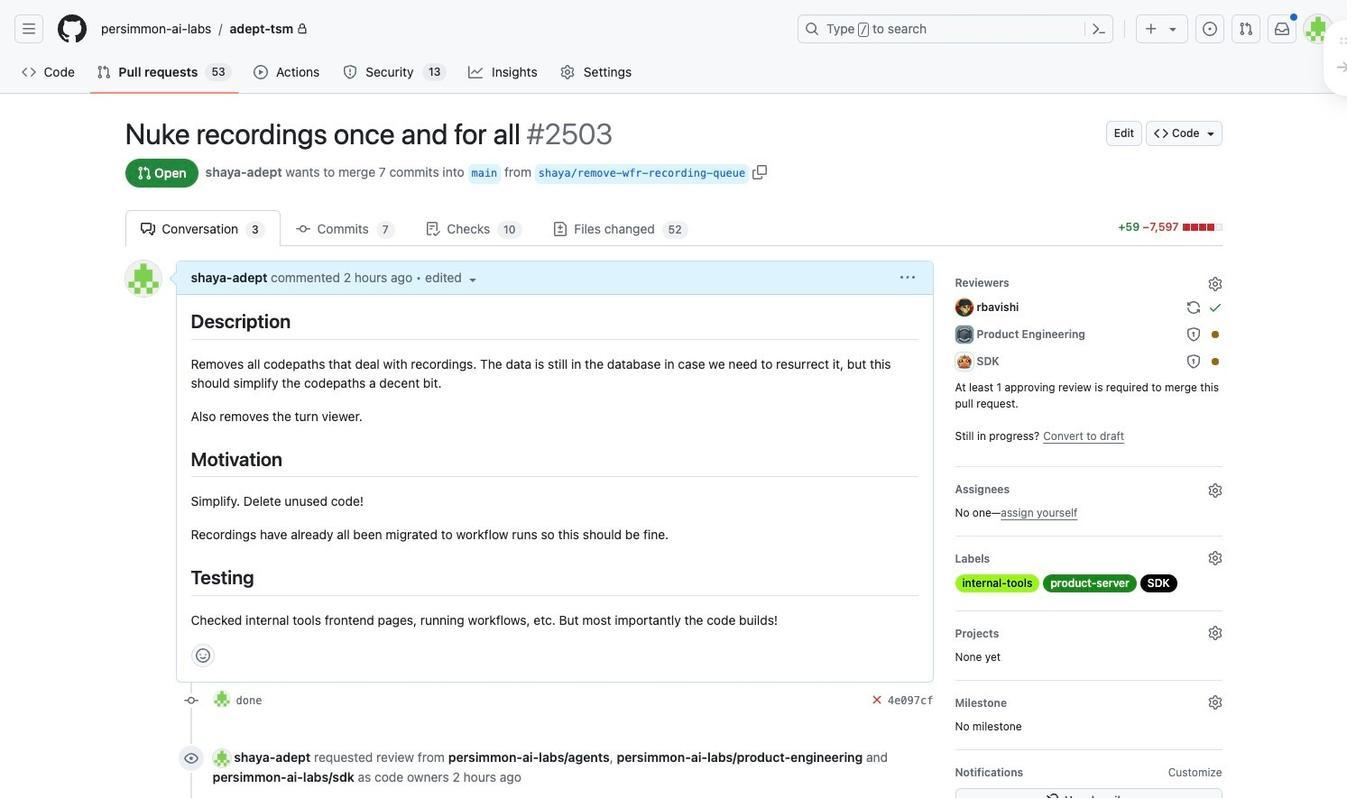 Task type: locate. For each thing, give the bounding box(es) containing it.
0 vertical spatial git pull request image
[[1239, 22, 1254, 36]]

gear image
[[1208, 277, 1223, 292], [1208, 484, 1223, 498], [1208, 626, 1223, 641]]

git pull request image right issue opened "image"
[[1239, 22, 1254, 36]]

play image
[[253, 65, 268, 79]]

dot fill image for @persimmon ai labs/sdk icon shield lock image
[[1208, 355, 1223, 369]]

issue opened image
[[1203, 22, 1218, 36]]

gear image inside select assignees element
[[1208, 484, 1223, 498]]

@persimmon ai labs/product engineering image
[[955, 326, 973, 344]]

gear image for select assignees element
[[1208, 484, 1223, 498]]

triangle down image
[[1166, 22, 1181, 36], [1204, 126, 1218, 141], [465, 272, 480, 287]]

2 @shaya adept image from the top
[[213, 750, 231, 768]]

git commit image
[[184, 694, 198, 708]]

3 gear image from the top
[[1208, 626, 1223, 641]]

graph image
[[469, 65, 483, 79]]

shield lock image
[[1186, 328, 1201, 342], [1186, 355, 1201, 369]]

git pull request image right code image
[[97, 65, 111, 79]]

2 shield lock image from the top
[[1186, 355, 1201, 369]]

gear image
[[561, 65, 575, 79], [1208, 551, 1223, 566], [1208, 696, 1223, 710]]

eye image
[[184, 751, 198, 766]]

2 dot fill image from the top
[[1208, 355, 1223, 369]]

1 vertical spatial dot fill image
[[1208, 355, 1223, 369]]

git pull request image
[[1239, 22, 1254, 36], [97, 65, 111, 79]]

banner
[[0, 0, 1348, 94]]

9 / 11 checks ok image
[[870, 693, 884, 707]]

0 horizontal spatial git pull request image
[[97, 65, 111, 79]]

2 gear image from the top
[[1208, 484, 1223, 498]]

1 vertical spatial shield lock image
[[1186, 355, 1201, 369]]

@shaya adept image
[[213, 690, 231, 708], [213, 750, 231, 768]]

1 gear image from the top
[[1208, 277, 1223, 292]]

1 vertical spatial gear image
[[1208, 484, 1223, 498]]

1 vertical spatial triangle down image
[[1204, 126, 1218, 141]]

dot fill image for @persimmon ai labs/product engineering image's shield lock image
[[1208, 328, 1223, 342]]

status: open image
[[137, 166, 151, 181]]

gear image inside the select projects element
[[1208, 626, 1223, 641]]

0 vertical spatial @shaya adept image
[[213, 690, 231, 708]]

0 vertical spatial triangle down image
[[1166, 22, 1181, 36]]

git commit image
[[296, 222, 310, 236]]

1 vertical spatial git pull request image
[[97, 65, 111, 79]]

@shaya adept image for git commit icon
[[213, 690, 231, 708]]

select assignees element
[[955, 478, 1223, 522]]

@persimmon ai labs/sdk image
[[955, 353, 973, 371]]

1 shield lock image from the top
[[1186, 328, 1201, 342]]

list
[[94, 14, 787, 43]]

code image
[[22, 65, 36, 79]]

copy image
[[753, 165, 767, 180]]

select reviewers element
[[955, 272, 1223, 452]]

0 vertical spatial gear image
[[1208, 277, 1223, 292]]

1 @shaya adept image from the top
[[213, 690, 231, 708]]

checklist image
[[426, 222, 440, 236]]

1 dot fill image from the top
[[1208, 328, 1223, 342]]

homepage image
[[58, 14, 87, 43]]

notifications image
[[1275, 22, 1290, 36]]

2 horizontal spatial triangle down image
[[1204, 126, 1218, 141]]

2 vertical spatial triangle down image
[[465, 272, 480, 287]]

@shaya adept image right git commit icon
[[213, 690, 231, 708]]

0 vertical spatial shield lock image
[[1186, 328, 1201, 342]]

dot fill image
[[1208, 328, 1223, 342], [1208, 355, 1223, 369]]

0 vertical spatial dot fill image
[[1208, 328, 1223, 342]]

1 vertical spatial @shaya adept image
[[213, 750, 231, 768]]

code image
[[1154, 126, 1169, 141]]

2 vertical spatial gear image
[[1208, 696, 1223, 710]]

0 vertical spatial gear image
[[561, 65, 575, 79]]

@shaya adept image right eye image
[[213, 750, 231, 768]]

2 vertical spatial gear image
[[1208, 626, 1223, 641]]



Task type: describe. For each thing, give the bounding box(es) containing it.
file diff image
[[553, 222, 567, 236]]

lock image
[[297, 23, 308, 34]]

show options image
[[900, 271, 915, 285]]

comment discussion image
[[140, 222, 155, 236]]

pull request tabs element
[[125, 210, 1110, 246]]

gear image for select reviewers element on the right of the page
[[1208, 277, 1223, 292]]

gear image for the select projects element
[[1208, 626, 1223, 641]]

1 horizontal spatial git pull request image
[[1239, 22, 1254, 36]]

check image
[[1208, 301, 1223, 315]]

0 horizontal spatial triangle down image
[[465, 272, 480, 287]]

1 vertical spatial gear image
[[1208, 551, 1223, 566]]

select projects element
[[955, 623, 1223, 666]]

sync image
[[1186, 301, 1201, 315]]

command palette image
[[1092, 22, 1107, 36]]

shield lock image for @persimmon ai labs/product engineering image
[[1186, 328, 1201, 342]]

add or remove reactions image
[[195, 649, 210, 663]]

shield lock image for @persimmon ai labs/sdk icon
[[1186, 355, 1201, 369]]

add or remove reactions element
[[191, 644, 214, 668]]

bell slash image
[[1047, 794, 1061, 799]]

1 horizontal spatial triangle down image
[[1166, 22, 1181, 36]]

shaya adept image
[[125, 261, 161, 297]]

shield image
[[343, 65, 357, 79]]

@rbavishi image
[[955, 299, 973, 317]]

@shaya adept image for eye image
[[213, 750, 231, 768]]



Task type: vqa. For each thing, say whether or not it's contained in the screenshot.
Add or remove reactions Image
yes



